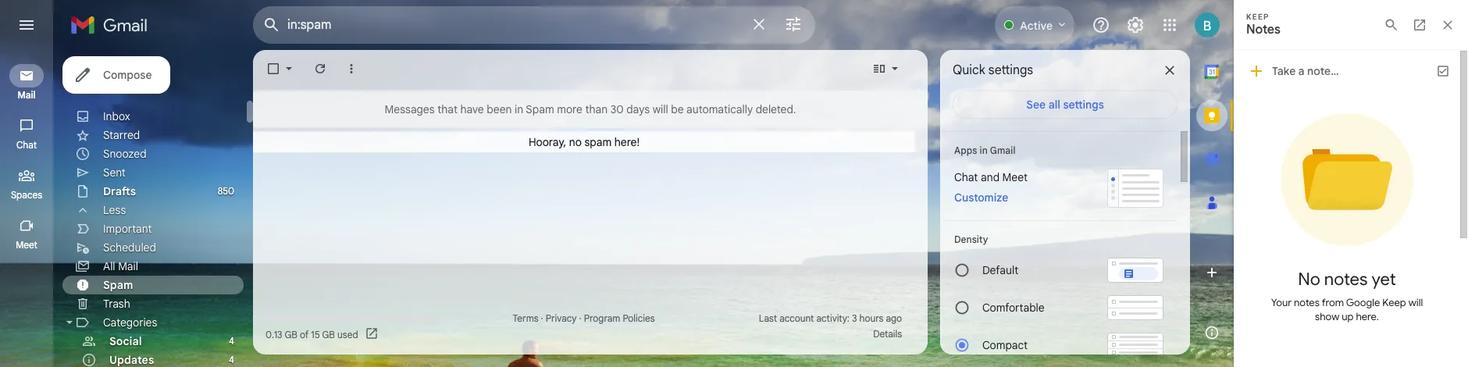Task type: locate. For each thing, give the bounding box(es) containing it.
1 vertical spatial chat
[[955, 170, 979, 184]]

1 horizontal spatial ·
[[579, 313, 582, 324]]

inbox
[[103, 109, 130, 123]]

program policies link
[[584, 313, 655, 324]]

0 vertical spatial spam
[[526, 102, 555, 116]]

1 vertical spatial 4
[[229, 354, 234, 366]]

than
[[586, 102, 608, 116]]

hours
[[860, 313, 884, 324]]

hooray,
[[529, 135, 567, 149]]

spaces
[[11, 189, 42, 201]]

spam left the more
[[526, 102, 555, 116]]

1 4 from the top
[[229, 335, 234, 347]]

chat left and
[[955, 170, 979, 184]]

starred
[[103, 128, 140, 142]]

policies
[[623, 313, 655, 324]]

will
[[653, 102, 669, 116]]

meet right and
[[1003, 170, 1028, 184]]

0 horizontal spatial in
[[515, 102, 524, 116]]

0 horizontal spatial gb
[[285, 329, 298, 340]]

navigation
[[0, 50, 55, 367]]

apps
[[955, 145, 978, 156]]

0 horizontal spatial meet
[[16, 239, 37, 251]]

gb
[[285, 329, 298, 340], [322, 329, 335, 340]]

850
[[218, 185, 234, 197]]

less button
[[63, 201, 244, 220]]

terms · privacy · program policies
[[513, 313, 655, 324]]

toggle split pane mode image
[[872, 61, 888, 77]]

meet
[[1003, 170, 1028, 184], [16, 239, 37, 251]]

1 horizontal spatial spam
[[526, 102, 555, 116]]

default
[[983, 263, 1019, 277]]

scheduled link
[[103, 241, 156, 255]]

starred link
[[103, 128, 140, 142]]

mail inside heading
[[17, 89, 36, 101]]

main content
[[253, 50, 928, 355]]

chat inside heading
[[16, 139, 37, 151]]

navigation containing mail
[[0, 50, 55, 367]]

more
[[557, 102, 583, 116]]

mail down the scheduled link
[[118, 259, 138, 273]]

footer containing terms
[[253, 311, 916, 342]]

1 · from the left
[[541, 313, 544, 324]]

been
[[487, 102, 512, 116]]

messages
[[385, 102, 435, 116]]

categories
[[103, 316, 157, 330]]

refresh image
[[313, 61, 328, 77]]

mail
[[17, 89, 36, 101], [118, 259, 138, 273]]

ago
[[886, 313, 903, 324]]

mail up chat heading
[[17, 89, 36, 101]]

4
[[229, 335, 234, 347], [229, 354, 234, 366]]

that
[[438, 102, 458, 116]]

meet down spaces heading
[[16, 239, 37, 251]]

social link
[[109, 334, 142, 348]]

spaces heading
[[0, 189, 53, 202]]

important
[[103, 222, 152, 236]]

all
[[103, 259, 115, 273]]

quick settings element
[[953, 63, 1034, 91]]

15
[[311, 329, 320, 340]]

privacy
[[546, 313, 577, 324]]

apps in gmail
[[955, 145, 1016, 156]]

2 gb from the left
[[322, 329, 335, 340]]

scheduled
[[103, 241, 156, 255]]

1 vertical spatial mail
[[118, 259, 138, 273]]

0 horizontal spatial chat
[[16, 139, 37, 151]]

tab list
[[1191, 50, 1235, 311]]

3
[[853, 313, 858, 324]]

· right terms
[[541, 313, 544, 324]]

0 horizontal spatial mail
[[17, 89, 36, 101]]

meet inside heading
[[16, 239, 37, 251]]

spam
[[585, 135, 612, 149]]

trash link
[[103, 297, 130, 311]]

last account activity: 3 hours ago details
[[759, 313, 903, 340]]

sent
[[103, 166, 126, 180]]

· right privacy
[[579, 313, 582, 324]]

0.13 gb of 15 gb used
[[266, 329, 358, 340]]

details
[[874, 328, 903, 340]]

mail heading
[[0, 89, 53, 102]]

chat
[[16, 139, 37, 151], [955, 170, 979, 184]]

chat down mail heading
[[16, 139, 37, 151]]

1 horizontal spatial gb
[[322, 329, 335, 340]]

chat and meet
[[955, 170, 1028, 184]]

0 vertical spatial mail
[[17, 89, 36, 101]]

social
[[109, 334, 142, 348]]

footer
[[253, 311, 916, 342]]

2 · from the left
[[579, 313, 582, 324]]

spam
[[526, 102, 555, 116], [103, 278, 133, 292]]

0 horizontal spatial ·
[[541, 313, 544, 324]]

inbox link
[[103, 109, 130, 123]]

1 horizontal spatial meet
[[1003, 170, 1028, 184]]

gmail image
[[70, 9, 155, 41]]

1 horizontal spatial chat
[[955, 170, 979, 184]]

0 vertical spatial 4
[[229, 335, 234, 347]]

quick
[[953, 63, 986, 78]]

messages that have been in spam more than 30 days will be automatically deleted.
[[385, 102, 797, 116]]

settings
[[989, 63, 1034, 78]]

more image
[[344, 61, 359, 77]]

here!
[[615, 135, 640, 149]]

spam up trash at left bottom
[[103, 278, 133, 292]]

Search in mail text field
[[288, 17, 741, 33]]

1 vertical spatial in
[[980, 145, 988, 156]]

quick settings
[[953, 63, 1034, 78]]

important link
[[103, 222, 152, 236]]

None checkbox
[[266, 61, 281, 77]]

activity:
[[817, 313, 850, 324]]

gb left the of
[[285, 329, 298, 340]]

0 horizontal spatial spam
[[103, 278, 133, 292]]

density
[[955, 234, 989, 245]]

terms link
[[513, 313, 539, 324]]

main content containing messages that have been in spam more than 30 days will be automatically deleted.
[[253, 50, 928, 355]]

in
[[515, 102, 524, 116], [980, 145, 988, 156]]

0 vertical spatial chat
[[16, 139, 37, 151]]

last
[[759, 313, 778, 324]]

of
[[300, 329, 309, 340]]

in right apps
[[980, 145, 988, 156]]

in right been
[[515, 102, 524, 116]]

follow link to manage storage image
[[365, 327, 380, 342]]

·
[[541, 313, 544, 324], [579, 313, 582, 324]]

gb right 15
[[322, 329, 335, 340]]

1 vertical spatial meet
[[16, 239, 37, 251]]



Task type: describe. For each thing, give the bounding box(es) containing it.
account
[[780, 313, 814, 324]]

categories link
[[103, 316, 157, 330]]

spam link
[[103, 278, 133, 292]]

compose button
[[63, 56, 171, 94]]

details link
[[874, 328, 903, 340]]

comfortable
[[983, 301, 1045, 315]]

settings image
[[1127, 16, 1145, 34]]

chat for chat and meet
[[955, 170, 979, 184]]

sent link
[[103, 166, 126, 180]]

have
[[461, 102, 484, 116]]

Search in mail search field
[[253, 6, 816, 44]]

meet heading
[[0, 239, 53, 252]]

days
[[627, 102, 650, 116]]

no
[[569, 135, 582, 149]]

1 horizontal spatial mail
[[118, 259, 138, 273]]

terms
[[513, 313, 539, 324]]

compose
[[103, 68, 152, 82]]

automatically
[[687, 102, 753, 116]]

30
[[611, 102, 624, 116]]

less
[[103, 203, 126, 217]]

compact
[[983, 338, 1028, 352]]

clear search image
[[744, 9, 775, 40]]

drafts link
[[103, 184, 136, 198]]

chat for chat
[[16, 139, 37, 151]]

chat heading
[[0, 139, 53, 152]]

advanced search options image
[[778, 9, 810, 40]]

used
[[338, 329, 358, 340]]

privacy link
[[546, 313, 577, 324]]

snoozed link
[[103, 147, 147, 161]]

0.13
[[266, 329, 283, 340]]

hooray, no spam here!
[[529, 135, 640, 149]]

be
[[671, 102, 684, 116]]

0 vertical spatial meet
[[1003, 170, 1028, 184]]

and
[[981, 170, 1000, 184]]

drafts
[[103, 184, 136, 198]]

spam inside main content
[[526, 102, 555, 116]]

trash
[[103, 297, 130, 311]]

1 vertical spatial spam
[[103, 278, 133, 292]]

gmail
[[991, 145, 1016, 156]]

snoozed
[[103, 147, 147, 161]]

1 horizontal spatial in
[[980, 145, 988, 156]]

program
[[584, 313, 621, 324]]

display density element
[[955, 234, 1164, 245]]

search in mail image
[[258, 11, 286, 39]]

all mail link
[[103, 259, 138, 273]]

all mail
[[103, 259, 138, 273]]

main menu image
[[17, 16, 36, 34]]

2 4 from the top
[[229, 354, 234, 366]]

1 gb from the left
[[285, 329, 298, 340]]

0 vertical spatial in
[[515, 102, 524, 116]]

deleted.
[[756, 102, 797, 116]]



Task type: vqa. For each thing, say whether or not it's contained in the screenshot.
insert signature 'image'
no



